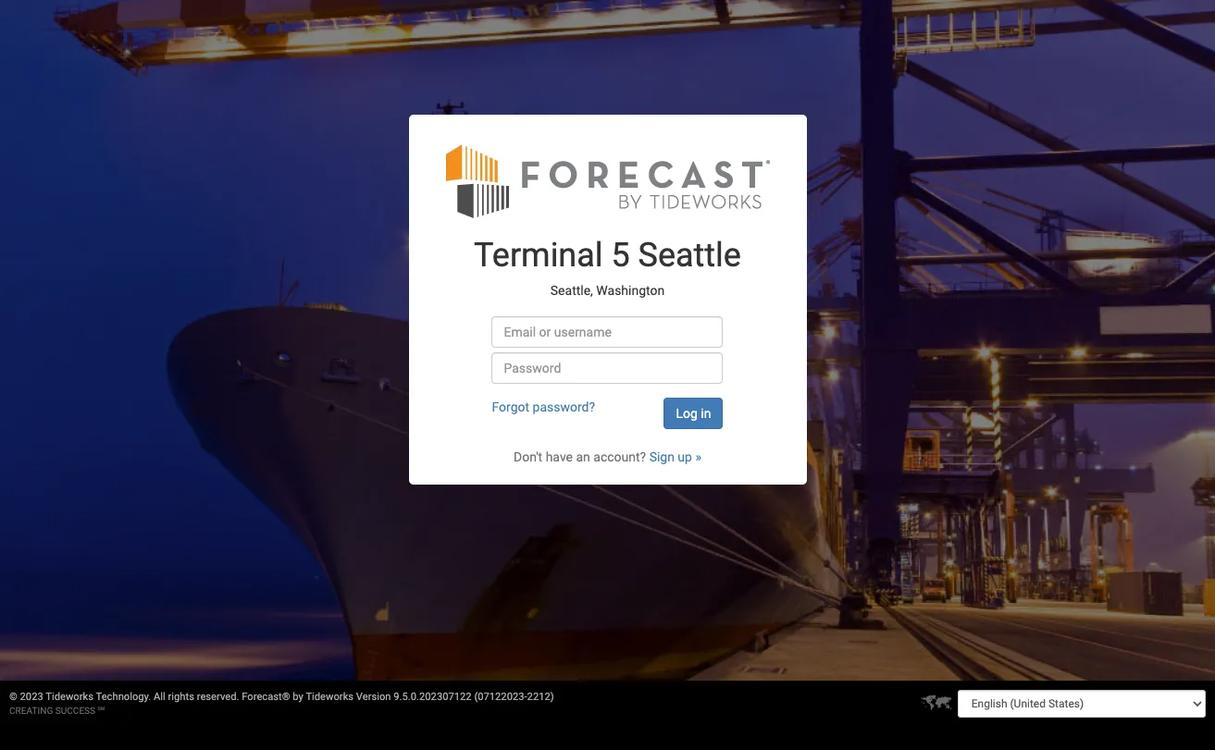 Task type: locate. For each thing, give the bounding box(es) containing it.
tideworks right by
[[306, 692, 354, 704]]

0 horizontal spatial tideworks
[[46, 692, 93, 704]]

washington
[[597, 283, 665, 298]]

sign
[[650, 450, 675, 465]]

in
[[701, 407, 711, 422]]

seattle,
[[551, 283, 593, 298]]

Email or username text field
[[492, 317, 724, 348]]

don't have an account? sign up »
[[514, 450, 702, 465]]

don't
[[514, 450, 543, 465]]

1 horizontal spatial tideworks
[[306, 692, 354, 704]]

tideworks
[[46, 692, 93, 704], [306, 692, 354, 704]]

9.5.0.202307122
[[394, 692, 472, 704]]

2 tideworks from the left
[[306, 692, 354, 704]]

forecast® by tideworks image
[[446, 143, 770, 220]]

creating
[[9, 706, 53, 717]]

rights
[[168, 692, 194, 704]]

password?
[[533, 400, 595, 415]]

technology.
[[96, 692, 151, 704]]

2023
[[20, 692, 43, 704]]

sign up » link
[[650, 450, 702, 465]]

by
[[293, 692, 304, 704]]

log in button
[[664, 398, 724, 430]]

reserved.
[[197, 692, 239, 704]]

tideworks up success
[[46, 692, 93, 704]]

©
[[9, 692, 17, 704]]

account?
[[594, 450, 646, 465]]

© 2023 tideworks technology. all rights reserved. forecast® by tideworks version 9.5.0.202307122 (07122023-2212) creating success ℠
[[9, 692, 554, 717]]



Task type: vqa. For each thing, say whether or not it's contained in the screenshot.
Export link at left
no



Task type: describe. For each thing, give the bounding box(es) containing it.
1 tideworks from the left
[[46, 692, 93, 704]]

℠
[[98, 706, 105, 717]]

an
[[576, 450, 591, 465]]

forecast®
[[242, 692, 290, 704]]

»
[[696, 450, 702, 465]]

all
[[154, 692, 166, 704]]

forgot password? link
[[492, 400, 595, 415]]

log
[[676, 407, 698, 422]]

version
[[356, 692, 391, 704]]

forgot
[[492, 400, 530, 415]]

forgot password? log in
[[492, 400, 711, 422]]

terminal
[[474, 236, 603, 275]]

seattle
[[638, 236, 742, 275]]

Password password field
[[492, 353, 724, 385]]

up
[[678, 450, 692, 465]]

success
[[55, 706, 95, 717]]

have
[[546, 450, 573, 465]]

2212)
[[527, 692, 554, 704]]

(07122023-
[[474, 692, 527, 704]]

5
[[611, 236, 630, 275]]

terminal 5 seattle seattle, washington
[[474, 236, 742, 298]]



